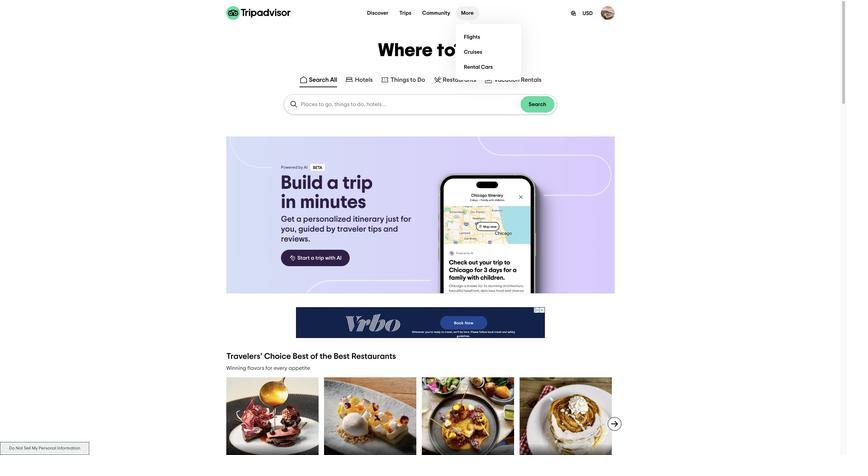 Task type: locate. For each thing, give the bounding box(es) containing it.
rentals
[[521, 77, 542, 83]]

1 horizontal spatial best
[[334, 352, 350, 361]]

travelers'
[[227, 352, 263, 361]]

by down personalized
[[327, 225, 336, 233]]

a
[[327, 173, 339, 193], [297, 215, 302, 223], [311, 255, 315, 261]]

0 horizontal spatial restaurants
[[352, 352, 396, 361]]

powered by ai
[[281, 165, 308, 169]]

a right build
[[327, 173, 339, 193]]

best
[[293, 352, 309, 361], [334, 352, 350, 361]]

search down rentals
[[529, 102, 547, 107]]

1 vertical spatial a
[[297, 215, 302, 223]]

by
[[299, 165, 303, 169], [327, 225, 336, 233]]

personal
[[39, 446, 56, 451]]

1 horizontal spatial restaurants
[[443, 77, 477, 83]]

do right to
[[418, 77, 426, 83]]

usd
[[583, 11, 593, 16]]

start
[[298, 255, 310, 261]]

1 vertical spatial for
[[266, 365, 273, 371]]

1 horizontal spatial do
[[418, 77, 426, 83]]

things to do button
[[380, 74, 427, 87]]

1 horizontal spatial a
[[311, 255, 315, 261]]

sell
[[24, 446, 31, 451]]

not
[[16, 446, 23, 451]]

more
[[462, 10, 474, 16]]

1 horizontal spatial ai
[[337, 255, 342, 261]]

0 vertical spatial for
[[401, 215, 412, 223]]

restaurants button
[[432, 74, 478, 87]]

build a trip in minutes get a personalized itinerary just for you, guided by traveler tips and reviews.
[[281, 173, 412, 243]]

trips
[[400, 10, 412, 16]]

discover
[[368, 10, 389, 16]]

1 best from the left
[[293, 352, 309, 361]]

ai right with in the bottom left of the page
[[337, 255, 342, 261]]

best up appetite
[[293, 352, 309, 361]]

trip inside start a trip with ai button
[[316, 255, 324, 261]]

ai left beta
[[304, 165, 308, 169]]

0 vertical spatial a
[[327, 173, 339, 193]]

vacation rentals button
[[484, 74, 543, 87]]

a right start
[[311, 255, 315, 261]]

1 vertical spatial search
[[529, 102, 547, 107]]

for left every
[[266, 365, 273, 371]]

0 vertical spatial search
[[309, 77, 329, 83]]

1 horizontal spatial trip
[[343, 173, 373, 193]]

0 vertical spatial restaurants
[[443, 77, 477, 83]]

for inside build a trip in minutes get a personalized itinerary just for you, guided by traveler tips and reviews.
[[401, 215, 412, 223]]

tripadvisor image
[[227, 6, 291, 20]]

reviews.
[[281, 235, 311, 243]]

search all button
[[298, 74, 339, 87]]

appetite
[[289, 365, 310, 371]]

trip for ai
[[316, 255, 324, 261]]

1 vertical spatial do
[[9, 446, 15, 451]]

more button
[[456, 6, 480, 20]]

best right the
[[334, 352, 350, 361]]

my
[[32, 446, 38, 451]]

and
[[384, 225, 398, 233]]

ai inside button
[[337, 255, 342, 261]]

0 horizontal spatial search
[[309, 77, 329, 83]]

do
[[418, 77, 426, 83], [9, 446, 15, 451]]

trip
[[343, 173, 373, 193], [316, 255, 324, 261]]

start a trip with ai
[[298, 255, 342, 261]]

1 horizontal spatial by
[[327, 225, 336, 233]]

0 horizontal spatial by
[[299, 165, 303, 169]]

0 vertical spatial trip
[[343, 173, 373, 193]]

0 vertical spatial by
[[299, 165, 303, 169]]

vacation
[[495, 77, 520, 83]]

0 horizontal spatial a
[[297, 215, 302, 223]]

1 horizontal spatial search
[[529, 102, 547, 107]]

search
[[309, 77, 329, 83], [529, 102, 547, 107]]

menu
[[456, 24, 522, 80]]

1 vertical spatial ai
[[337, 255, 342, 261]]

with
[[326, 255, 336, 261]]

search inside tab list
[[309, 77, 329, 83]]

0 horizontal spatial ai
[[304, 165, 308, 169]]

build
[[281, 173, 323, 193]]

guided
[[299, 225, 325, 233]]

2 horizontal spatial a
[[327, 173, 339, 193]]

all
[[330, 77, 337, 83]]

rental cars
[[464, 64, 493, 70]]

tab list
[[0, 73, 842, 89]]

2 best from the left
[[334, 352, 350, 361]]

restaurants inside button
[[443, 77, 477, 83]]

flights link
[[462, 29, 516, 44]]

restaurants link
[[434, 76, 477, 84]]

trip inside build a trip in minutes get a personalized itinerary just for you, guided by traveler tips and reviews.
[[343, 173, 373, 193]]

by right powered
[[299, 165, 303, 169]]

search image
[[290, 100, 298, 108]]

choice
[[264, 352, 291, 361]]

a inside button
[[311, 255, 315, 261]]

Search search field
[[285, 95, 557, 114]]

a right get
[[297, 215, 302, 223]]

winning flavors for every appetite
[[227, 365, 310, 371]]

vacation rentals link
[[485, 76, 542, 84]]

advertisement region
[[296, 307, 545, 338]]

0 vertical spatial ai
[[304, 165, 308, 169]]

of
[[311, 352, 318, 361]]

1 vertical spatial by
[[327, 225, 336, 233]]

vacation rentals
[[495, 77, 542, 83]]

1 vertical spatial trip
[[316, 255, 324, 261]]

0 horizontal spatial do
[[9, 446, 15, 451]]

2 vertical spatial a
[[311, 255, 315, 261]]

ai
[[304, 165, 308, 169], [337, 255, 342, 261]]

search inside search field
[[529, 102, 547, 107]]

search button
[[521, 96, 555, 113]]

0 horizontal spatial trip
[[316, 255, 324, 261]]

for
[[401, 215, 412, 223], [266, 365, 273, 371]]

just
[[386, 215, 399, 223]]

1 horizontal spatial for
[[401, 215, 412, 223]]

flavors
[[248, 365, 265, 371]]

0 vertical spatial do
[[418, 77, 426, 83]]

restaurants
[[443, 77, 477, 83], [352, 352, 396, 361]]

tab list containing search all
[[0, 73, 842, 89]]

search left all
[[309, 77, 329, 83]]

hotels
[[355, 77, 373, 83]]

cars
[[481, 64, 493, 70]]

0 horizontal spatial best
[[293, 352, 309, 361]]

for right just
[[401, 215, 412, 223]]

beta
[[313, 166, 323, 170]]

do inside "link"
[[418, 77, 426, 83]]

do left not
[[9, 446, 15, 451]]

tips
[[368, 225, 382, 233]]



Task type: describe. For each thing, give the bounding box(es) containing it.
do not sell my personal information
[[9, 446, 80, 451]]

do not sell my personal information button
[[0, 442, 89, 455]]

trips button
[[394, 6, 417, 20]]

trip for minutes
[[343, 173, 373, 193]]

cruises
[[464, 49, 483, 55]]

things to do
[[391, 77, 426, 83]]

things
[[391, 77, 409, 83]]

winning
[[227, 365, 246, 371]]

cruises link
[[462, 44, 516, 60]]

personalized
[[303, 215, 352, 223]]

1 vertical spatial restaurants
[[352, 352, 396, 361]]

usd button
[[565, 6, 599, 20]]

a for start
[[311, 255, 315, 261]]

hotels link
[[346, 76, 373, 84]]

things to do link
[[381, 76, 426, 84]]

0 horizontal spatial for
[[266, 365, 273, 371]]

get
[[281, 215, 295, 223]]

powered
[[281, 165, 298, 169]]

rental
[[464, 64, 480, 70]]

to?
[[437, 41, 463, 60]]

flights
[[464, 34, 481, 40]]

search all
[[309, 77, 337, 83]]

in
[[281, 193, 296, 212]]

previous image
[[222, 420, 231, 428]]

community
[[423, 10, 451, 16]]

community button
[[417, 6, 456, 20]]

where to?
[[378, 41, 463, 60]]

Search search field
[[301, 101, 521, 107]]

rental cars link
[[462, 60, 516, 75]]

minutes
[[300, 193, 367, 212]]

where
[[378, 41, 433, 60]]

itinerary
[[353, 215, 385, 223]]

traveler
[[337, 225, 367, 233]]

by inside build a trip in minutes get a personalized itinerary just for you, guided by traveler tips and reviews.
[[327, 225, 336, 233]]

next image
[[611, 420, 619, 428]]

to
[[411, 77, 416, 83]]

profile picture image
[[602, 6, 615, 20]]

hotels button
[[344, 74, 375, 87]]

discover button
[[362, 6, 394, 20]]

a for build
[[327, 173, 339, 193]]

search for search all
[[309, 77, 329, 83]]

information
[[57, 446, 80, 451]]

the
[[320, 352, 332, 361]]

every
[[274, 365, 288, 371]]

travelers' choice best of the best restaurants
[[227, 352, 396, 361]]

menu containing flights
[[456, 24, 522, 80]]

you,
[[281, 225, 297, 233]]

start a trip with ai button
[[281, 250, 350, 266]]

search for search
[[529, 102, 547, 107]]



Task type: vqa. For each thing, say whether or not it's contained in the screenshot.
'Things' within THINGS TO DO link
no



